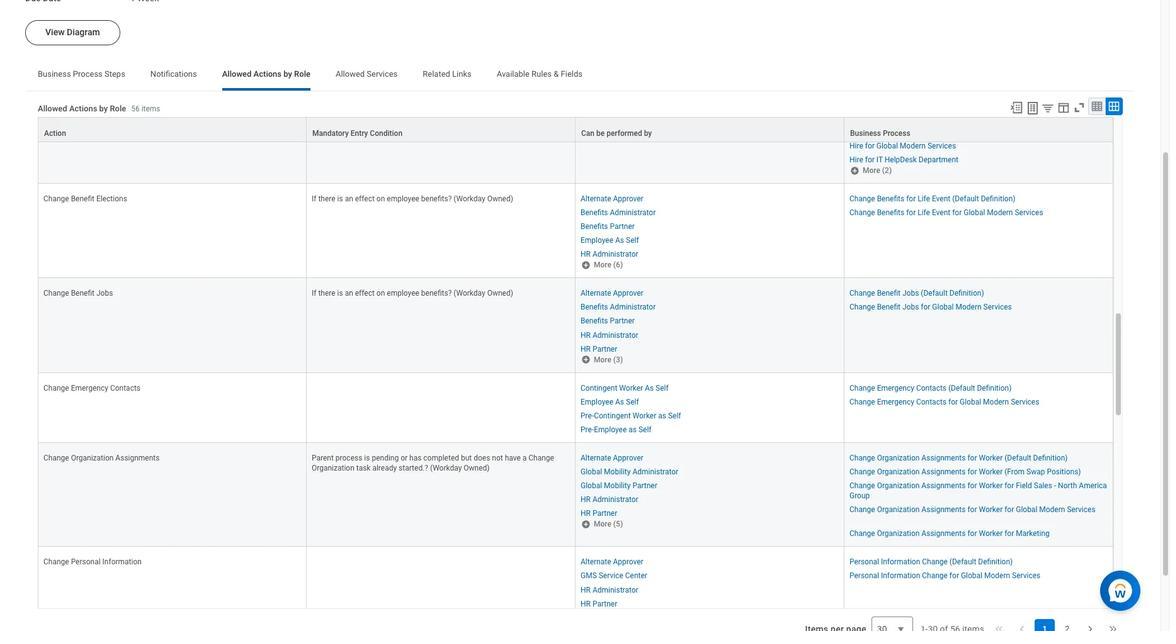 Task type: vqa. For each thing, say whether or not it's contained in the screenshot.
(6)
yes



Task type: locate. For each thing, give the bounding box(es) containing it.
alternate approver link for (6)
[[581, 192, 644, 204]]

life inside change benefits for life event for global modern services link
[[918, 209, 931, 217]]

benefits administrator link up (6)
[[581, 206, 656, 217]]

1 benefits administrator from the top
[[581, 209, 656, 217]]

0 vertical spatial as
[[616, 236, 624, 245]]

global mobility partner link
[[581, 479, 658, 491]]

contingent down more (3) dropdown button
[[581, 384, 618, 393]]

1 vertical spatial benefits administrator link
[[581, 301, 656, 312]]

partner down service
[[593, 600, 618, 609]]

more left (3)
[[594, 356, 612, 364]]

items selected list containing change benefit jobs (default definition)
[[850, 287, 1032, 313]]

benefits partner up more (3)
[[581, 317, 635, 326]]

partner up more (5) dropdown button
[[593, 510, 618, 519]]

1 vertical spatial employee as self
[[581, 398, 639, 407]]

contacts for change emergency contacts for global modern services
[[917, 398, 947, 407]]

&
[[554, 69, 559, 79]]

1 there from the top
[[318, 195, 336, 204]]

1 effect from the top
[[355, 195, 375, 204]]

1 benefits? from the top
[[421, 195, 452, 204]]

definition)
[[894, 114, 929, 123], [981, 195, 1016, 204], [950, 289, 985, 298], [977, 384, 1012, 393], [1034, 454, 1068, 463], [979, 558, 1013, 567]]

0 vertical spatial process
[[73, 69, 103, 79]]

2 alternate approver link from the top
[[581, 287, 644, 298]]

global down personal information change (default definition) in the right of the page
[[961, 572, 983, 581]]

organization inside change organization assignments for worker (default definition) link
[[877, 454, 920, 463]]

1 event from the top
[[932, 195, 951, 204]]

hire (simplified) link
[[850, 125, 904, 137]]

change for change benefit jobs
[[43, 289, 69, 298]]

3 hire from the top
[[850, 142, 864, 151]]

0 vertical spatial benefits administrator link
[[581, 206, 656, 217]]

2 alternate approver from the top
[[581, 289, 644, 298]]

change organization assignments for worker (default definition)
[[850, 454, 1068, 463]]

1 vertical spatial as
[[645, 384, 654, 393]]

list inside 'pagination' element
[[1035, 620, 1078, 632]]

as down pre-contingent worker as self
[[629, 426, 637, 435]]

employee as self down the contingent worker as self
[[581, 398, 639, 407]]

alternate approver for (6)
[[581, 195, 644, 204]]

employee as self link down the contingent worker as self
[[581, 395, 639, 407]]

benefits administrator link for as
[[581, 206, 656, 217]]

0 horizontal spatial by
[[99, 104, 108, 113]]

jobs
[[96, 289, 113, 298], [903, 289, 919, 298], [903, 303, 919, 312]]

hire (default definition)
[[850, 114, 929, 123]]

personal for personal information change (default definition)
[[850, 558, 880, 567]]

7 row from the top
[[38, 548, 1114, 632]]

actions for allowed actions by role 56 items
[[69, 104, 97, 113]]

1 vertical spatial process
[[883, 129, 911, 138]]

1 horizontal spatial as
[[659, 412, 667, 421]]

benefits partner link up more (3)
[[581, 315, 635, 326]]

group
[[850, 492, 870, 501]]

0 vertical spatial there
[[318, 195, 336, 204]]

hr administrator link down service
[[581, 584, 639, 595]]

hire up "hire (simplified)" link at the top right of the page
[[850, 114, 864, 123]]

3 alternate approver from the top
[[581, 454, 644, 463]]

life for (default
[[918, 195, 931, 204]]

alternate approver link for (5)
[[581, 452, 644, 463]]

2 hr partner from the top
[[581, 510, 618, 519]]

more left (6)
[[594, 261, 612, 270]]

0 vertical spatial employee as self
[[581, 236, 639, 245]]

organization inside change organization assignments for worker for marketing link
[[877, 530, 920, 539]]

row
[[38, 89, 1114, 184], [38, 117, 1114, 143], [38, 184, 1114, 279], [38, 279, 1114, 373], [38, 373, 1114, 443], [38, 443, 1114, 548], [38, 548, 1114, 632]]

1 vertical spatial actions
[[69, 104, 97, 113]]

3 approver from the top
[[613, 454, 644, 463]]

0 vertical spatial life
[[918, 195, 931, 204]]

worker down change organization assignments for worker (from swap positions)
[[979, 482, 1003, 491]]

effect
[[355, 195, 375, 204], [355, 289, 375, 298]]

parent process is pending or has completed but does not have a change organization task already started.? (workday owned) element
[[312, 452, 554, 473]]

1 mobility from the top
[[604, 468, 631, 477]]

1 hr administrator from the top
[[581, 250, 639, 259]]

an for change benefit elections
[[345, 195, 353, 204]]

1 row from the top
[[38, 89, 1114, 184]]

hr administrator down global mobility partner
[[581, 496, 639, 505]]

hr administrator link up more (6)
[[581, 248, 639, 259]]

have
[[505, 454, 521, 463]]

0 vertical spatial event
[[932, 195, 951, 204]]

assignments for change organization assignments
[[116, 454, 160, 463]]

contingent
[[581, 384, 618, 393], [594, 412, 631, 421]]

pre- for pre-contingent worker as self
[[581, 412, 594, 421]]

1 vertical spatial on
[[377, 289, 385, 298]]

2 life from the top
[[918, 209, 931, 217]]

business down view
[[38, 69, 71, 79]]

positions)
[[1047, 468, 1081, 477]]

worker for change organization assignments for worker for field sales - north america group
[[979, 482, 1003, 491]]

contacts
[[110, 384, 141, 393], [917, 384, 947, 393], [917, 398, 947, 407]]

1 vertical spatial by
[[99, 104, 108, 113]]

assignments inside change organization assignments for worker for field sales - north america group
[[922, 482, 966, 491]]

1 vertical spatial effect
[[355, 289, 375, 298]]

(default
[[865, 114, 892, 123], [953, 195, 979, 204], [921, 289, 948, 298], [949, 384, 976, 393], [1005, 454, 1032, 463], [950, 558, 977, 567]]

benefits partner up more (6)
[[581, 223, 635, 231]]

worker up change organization assignments for worker (from swap positions) link
[[979, 454, 1003, 463]]

as
[[659, 412, 667, 421], [629, 426, 637, 435]]

7 hr from the top
[[581, 600, 591, 609]]

1 horizontal spatial business
[[851, 129, 881, 138]]

1 vertical spatial event
[[932, 209, 951, 217]]

1 vertical spatial contingent
[[594, 412, 631, 421]]

2 horizontal spatial allowed
[[336, 69, 365, 79]]

hr for third hr administrator link
[[581, 496, 591, 505]]

is inside parent process is pending or has completed but does not have a change organization task already started.? (workday owned)
[[364, 454, 370, 463]]

partner up (3)
[[610, 317, 635, 326]]

1 vertical spatial employee
[[581, 398, 614, 407]]

2 horizontal spatial by
[[644, 129, 652, 138]]

1 if from the top
[[312, 195, 317, 204]]

1 alternate approver link from the top
[[581, 192, 644, 204]]

2 employee as self from the top
[[581, 398, 639, 407]]

organization inside parent process is pending or has completed but does not have a change organization task already started.? (workday owned)
[[312, 464, 355, 473]]

1 vertical spatial owned)
[[487, 289, 513, 298]]

change benefit jobs for global modern services
[[850, 303, 1012, 312]]

2 employee from the top
[[387, 289, 420, 298]]

4 hr administrator from the top
[[581, 586, 639, 595]]

toolbar
[[1004, 97, 1123, 117]]

0 vertical spatial employee
[[581, 236, 614, 245]]

change organization assignments element
[[43, 452, 160, 463]]

benefits partner link up more (6)
[[581, 220, 635, 231]]

4 hire from the top
[[850, 156, 864, 164]]

role
[[294, 69, 311, 79], [110, 104, 126, 113]]

1 pre- from the top
[[581, 412, 594, 421]]

1 benefits administrator link from the top
[[581, 206, 656, 217]]

4 hr from the top
[[581, 496, 591, 505]]

employee
[[581, 236, 614, 245], [581, 398, 614, 407], [594, 426, 627, 435]]

if there is an effect on employee benefits? (workday owned) element for employee
[[312, 192, 513, 204]]

1 horizontal spatial by
[[284, 69, 292, 79]]

if there is an effect on employee benefits? (workday owned) element
[[312, 192, 513, 204], [312, 287, 513, 298]]

more for more (2)
[[863, 166, 881, 175]]

more down it at right
[[863, 166, 881, 175]]

links
[[452, 69, 472, 79]]

hire for global modern services
[[850, 142, 956, 151]]

benefits?
[[421, 195, 452, 204], [421, 289, 452, 298]]

click to view/edit grid preferences image
[[1057, 101, 1071, 115]]

contacts for change emergency contacts (default definition)
[[917, 384, 947, 393]]

2 benefits administrator link from the top
[[581, 301, 656, 312]]

change benefit elections
[[43, 195, 127, 204]]

6 row from the top
[[38, 443, 1114, 548]]

2 there from the top
[[318, 289, 336, 298]]

2 if there is an effect on employee benefits? (workday owned) from the top
[[312, 289, 513, 298]]

an for change benefit jobs
[[345, 289, 353, 298]]

(6)
[[614, 261, 623, 270]]

1 approver from the top
[[613, 195, 644, 204]]

change for change emergency contacts (default definition)
[[850, 384, 876, 393]]

1 vertical spatial benefits?
[[421, 289, 452, 298]]

more (5) button
[[581, 519, 624, 530]]

3 hr administrator link from the top
[[581, 493, 639, 505]]

1 if there is an effect on employee benefits? (workday owned) element from the top
[[312, 192, 513, 204]]

worker up pre-employee as self link
[[633, 412, 657, 421]]

gms service center link
[[581, 570, 648, 581]]

worker up change organization assignments for worker for field sales - north america group link at the bottom
[[979, 468, 1003, 477]]

2 hr from the top
[[581, 331, 591, 340]]

5 row from the top
[[38, 373, 1114, 443]]

event for for
[[932, 209, 951, 217]]

as up (6)
[[616, 236, 624, 245]]

business
[[38, 69, 71, 79], [851, 129, 881, 138]]

process inside "popup button"
[[883, 129, 911, 138]]

-
[[1055, 482, 1057, 491]]

2 event from the top
[[932, 209, 951, 217]]

1 vertical spatial mobility
[[604, 482, 631, 491]]

change emergency contacts element
[[43, 382, 141, 393]]

2 alternate from the top
[[581, 289, 611, 298]]

2 an from the top
[[345, 289, 353, 298]]

chevron 2x left small image
[[994, 624, 1006, 632]]

hr partner up more (3) dropdown button
[[581, 345, 618, 354]]

by for allowed actions by role 56 items
[[99, 104, 108, 113]]

completed
[[424, 454, 459, 463]]

modern
[[900, 142, 926, 151], [987, 209, 1013, 217], [956, 303, 982, 312], [984, 398, 1009, 407], [1040, 506, 1066, 515], [985, 572, 1011, 581]]

has
[[410, 454, 422, 463]]

hire left (simplified)
[[850, 128, 864, 137]]

2 benefits? from the top
[[421, 289, 452, 298]]

organization for change organization assignments for worker (default definition)
[[877, 454, 920, 463]]

2 hr administrator from the top
[[581, 331, 639, 340]]

benefits partner link
[[581, 220, 635, 231], [581, 315, 635, 326]]

hr
[[581, 250, 591, 259], [581, 331, 591, 340], [581, 345, 591, 354], [581, 496, 591, 505], [581, 510, 591, 519], [581, 586, 591, 595], [581, 600, 591, 609]]

change inside change organization assignments for worker for field sales - north america group
[[850, 482, 876, 491]]

event up change benefits for life event for global modern services link
[[932, 195, 951, 204]]

assignments for change organization assignments for worker for marketing
[[922, 530, 966, 539]]

change for change organization assignments
[[43, 454, 69, 463]]

0 vertical spatial role
[[294, 69, 311, 79]]

1 vertical spatial employee as self link
[[581, 395, 639, 407]]

employee down pre-contingent worker as self
[[594, 426, 627, 435]]

0 vertical spatial if there is an effect on employee benefits? (workday owned)
[[312, 195, 513, 204]]

2 hr partner link from the top
[[581, 507, 618, 519]]

1 hr from the top
[[581, 250, 591, 259]]

0 vertical spatial mobility
[[604, 468, 631, 477]]

as down the contingent worker as self
[[659, 412, 667, 421]]

by
[[284, 69, 292, 79], [99, 104, 108, 113], [644, 129, 652, 138]]

3 alternate approver link from the top
[[581, 452, 644, 463]]

mobility for administrator
[[604, 468, 631, 477]]

mobility down global mobility administrator on the bottom of page
[[604, 482, 631, 491]]

alternate approver for (3)
[[581, 289, 644, 298]]

event down change benefits for life event (default definition)
[[932, 209, 951, 217]]

action column header
[[38, 117, 307, 143]]

0 vertical spatial (workday
[[454, 195, 486, 204]]

1 vertical spatial (workday
[[454, 289, 486, 298]]

1 employee from the top
[[387, 195, 420, 204]]

0 vertical spatial effect
[[355, 195, 375, 204]]

organization inside change organization assignments for worker for field sales - north america group
[[877, 482, 920, 491]]

1 vertical spatial benefits partner
[[581, 317, 635, 326]]

mobility up global mobility partner link
[[604, 468, 631, 477]]

benefits administrator down (6)
[[581, 303, 656, 312]]

2 vertical spatial by
[[644, 129, 652, 138]]

benefits partner
[[581, 223, 635, 231], [581, 317, 635, 326]]

hr administrator for first hr administrator link from the top
[[581, 250, 639, 259]]

hr administrator link up more (3)
[[581, 329, 639, 340]]

definition) up change benefit jobs for global modern services link
[[950, 289, 985, 298]]

hire up "more (2)" dropdown button
[[850, 156, 864, 164]]

benefits administrator up (6)
[[581, 209, 656, 217]]

emergency
[[71, 384, 108, 393], [877, 384, 915, 393], [877, 398, 915, 407]]

2 vertical spatial hr partner
[[581, 600, 618, 609]]

1 alternate approver from the top
[[581, 195, 644, 204]]

1 alternate from the top
[[581, 195, 611, 204]]

0 vertical spatial employee
[[387, 195, 420, 204]]

1 vertical spatial hr partner
[[581, 510, 618, 519]]

2 vertical spatial employee
[[594, 426, 627, 435]]

alternate for more (6)
[[581, 195, 611, 204]]

1 vertical spatial employee
[[387, 289, 420, 298]]

life for for
[[918, 209, 931, 217]]

alternate
[[581, 195, 611, 204], [581, 289, 611, 298], [581, 454, 611, 463], [581, 558, 611, 567]]

4 alternate approver link from the top
[[581, 556, 644, 567]]

hire (simplified)
[[850, 128, 904, 137]]

5 hr from the top
[[581, 510, 591, 519]]

change for change organization assignments for worker for global modern services
[[850, 506, 876, 515]]

employee up more (6) dropdown button
[[581, 236, 614, 245]]

2 pre- from the top
[[581, 426, 594, 435]]

change for change organization assignments for worker (default definition)
[[850, 454, 876, 463]]

global mobility administrator link
[[581, 466, 679, 477]]

organization inside change organization assignments element
[[71, 454, 114, 463]]

1 vertical spatial pre-
[[581, 426, 594, 435]]

1 horizontal spatial allowed
[[222, 69, 252, 79]]

0 vertical spatial hr partner link
[[581, 342, 618, 354]]

hire for hire for global modern services
[[850, 142, 864, 151]]

hr administrator up more (3)
[[581, 331, 639, 340]]

worker inside change organization assignments for worker for field sales - north america group
[[979, 482, 1003, 491]]

1 an from the top
[[345, 195, 353, 204]]

change benefits for life event for global modern services
[[850, 209, 1044, 217]]

pre- up pre-employee as self link
[[581, 412, 594, 421]]

benefit for change benefit elections
[[71, 195, 95, 204]]

hr partner up more (5) dropdown button
[[581, 510, 618, 519]]

hr partner link up more (3) dropdown button
[[581, 342, 618, 354]]

2 effect from the top
[[355, 289, 375, 298]]

employee as self up more (6)
[[581, 236, 639, 245]]

1 if there is an effect on employee benefits? (workday owned) from the top
[[312, 195, 513, 204]]

0 vertical spatial benefits administrator
[[581, 209, 656, 217]]

worker up the 'pre-contingent worker as self' link
[[620, 384, 643, 393]]

definition) up positions)
[[1034, 454, 1068, 463]]

change personal information element
[[43, 556, 142, 567]]

1 week element
[[130, 0, 159, 3]]

0 horizontal spatial allowed
[[38, 104, 67, 113]]

definition) up hire for global modern services link
[[894, 114, 929, 123]]

hr administrator
[[581, 250, 639, 259], [581, 331, 639, 340], [581, 496, 639, 505], [581, 586, 639, 595]]

0 vertical spatial employee as self link
[[581, 234, 639, 245]]

actions for allowed actions by role
[[254, 69, 282, 79]]

0 vertical spatial is
[[337, 195, 343, 204]]

change for change personal information
[[43, 558, 69, 567]]

service
[[599, 572, 624, 581]]

0 vertical spatial hr partner
[[581, 345, 618, 354]]

emergency for change emergency contacts for global modern services
[[877, 398, 915, 407]]

gms service center
[[581, 572, 648, 581]]

pre- down pre-contingent worker as self
[[581, 426, 594, 435]]

partner up (6)
[[610, 223, 635, 231]]

1 vertical spatial there
[[318, 289, 336, 298]]

more for more (5)
[[594, 520, 612, 529]]

cell
[[38, 89, 307, 184], [307, 89, 576, 184], [576, 89, 845, 184], [307, 373, 576, 443], [307, 548, 576, 632]]

as down the contingent worker as self
[[616, 398, 624, 407]]

more left (5) in the right bottom of the page
[[594, 520, 612, 529]]

worker for change organization assignments for worker for global modern services
[[979, 506, 1003, 515]]

mandatory
[[312, 129, 349, 138]]

(2)
[[883, 166, 892, 175]]

2 approver from the top
[[613, 289, 644, 298]]

2 if there is an effect on employee benefits? (workday owned) element from the top
[[312, 287, 513, 298]]

administrator for benefits administrator link for administrator
[[610, 303, 656, 312]]

life
[[918, 195, 931, 204], [918, 209, 931, 217]]

1 vertical spatial life
[[918, 209, 931, 217]]

hr partner for more (5)
[[581, 510, 618, 519]]

row containing change personal information
[[38, 548, 1114, 632]]

2 on from the top
[[377, 289, 385, 298]]

information
[[102, 558, 142, 567], [881, 558, 921, 567], [881, 572, 921, 581]]

global up more (5) dropdown button
[[581, 482, 602, 491]]

1 vertical spatial benefits administrator
[[581, 303, 656, 312]]

items selected list containing personal information change (default definition)
[[850, 556, 1061, 582]]

hr partner link down gms
[[581, 598, 618, 609]]

6 hr from the top
[[581, 586, 591, 595]]

role for allowed actions by role
[[294, 69, 311, 79]]

0 vertical spatial benefits partner link
[[581, 220, 635, 231]]

partner for first benefits partner link from the top
[[610, 223, 635, 231]]

1 on from the top
[[377, 195, 385, 204]]

benefits administrator link for administrator
[[581, 301, 656, 312]]

an
[[345, 195, 353, 204], [345, 289, 353, 298]]

helpdesk
[[885, 156, 917, 164]]

1 vertical spatial an
[[345, 289, 353, 298]]

more for more (6)
[[594, 261, 612, 270]]

self
[[626, 236, 639, 245], [656, 384, 669, 393], [626, 398, 639, 407], [668, 412, 681, 421], [639, 426, 652, 435]]

1 vertical spatial if there is an effect on employee benefits? (workday owned)
[[312, 289, 513, 298]]

4 alternate from the top
[[581, 558, 611, 567]]

2 vertical spatial (workday
[[430, 464, 462, 473]]

(workday inside parent process is pending or has completed but does not have a change organization task already started.? (workday owned)
[[430, 464, 462, 473]]

alternate approver link for (3)
[[581, 287, 644, 298]]

hr for second hr administrator link from the top
[[581, 331, 591, 340]]

change organization assignments for worker (from swap positions) link
[[850, 466, 1081, 477]]

0 vertical spatial business
[[38, 69, 71, 79]]

1 horizontal spatial process
[[883, 129, 911, 138]]

1 hire from the top
[[850, 114, 864, 123]]

1 vertical spatial is
[[337, 289, 343, 298]]

1 horizontal spatial actions
[[254, 69, 282, 79]]

information for personal information change for global modern services
[[881, 572, 921, 581]]

0 horizontal spatial business
[[38, 69, 71, 79]]

0 horizontal spatial role
[[110, 104, 126, 113]]

worker for change organization assignments for worker for marketing
[[979, 530, 1003, 539]]

steps
[[105, 69, 125, 79]]

by inside can be performed by popup button
[[644, 129, 652, 138]]

3 hr from the top
[[581, 345, 591, 354]]

cell for row containing change emergency contacts
[[307, 373, 576, 443]]

1 vertical spatial hr partner link
[[581, 507, 618, 519]]

contingent up pre-employee as self link
[[594, 412, 631, 421]]

0 vertical spatial contingent
[[581, 384, 618, 393]]

0 vertical spatial pre-
[[581, 412, 594, 421]]

global down change emergency contacts (default definition)
[[960, 398, 982, 407]]

pagination element
[[921, 610, 1123, 632]]

business down hire (default definition)
[[851, 129, 881, 138]]

organization
[[71, 454, 114, 463], [877, 454, 920, 463], [312, 464, 355, 473], [877, 468, 920, 477], [877, 482, 920, 491], [877, 506, 920, 515], [877, 530, 920, 539]]

organization inside change organization assignments for worker for global modern services link
[[877, 506, 920, 515]]

by for allowed actions by role
[[284, 69, 292, 79]]

hire for it helpdesk department link
[[850, 153, 959, 164]]

worker down change organization assignments for worker for global modern services
[[979, 530, 1003, 539]]

organization for change organization assignments
[[71, 454, 114, 463]]

worker down change organization assignments for worker for field sales - north america group
[[979, 506, 1003, 515]]

process up hire for global modern services link
[[883, 129, 911, 138]]

organization inside change organization assignments for worker (from swap positions) link
[[877, 468, 920, 477]]

partner up more (3) dropdown button
[[593, 345, 618, 354]]

1 vertical spatial benefits partner link
[[581, 315, 635, 326]]

partner for 'hr partner' link for more (3)
[[593, 345, 618, 354]]

administrator for first hr administrator link from the top
[[593, 250, 639, 259]]

hr for 1st hr administrator link from the bottom
[[581, 586, 591, 595]]

organization for change organization assignments for worker for marketing
[[877, 530, 920, 539]]

3 row from the top
[[38, 184, 1114, 279]]

1 life from the top
[[918, 195, 931, 204]]

cell for row containing hire (default definition)
[[307, 89, 576, 184]]

2 benefits administrator from the top
[[581, 303, 656, 312]]

(default up change benefit jobs for global modern services link
[[921, 289, 948, 298]]

2 vertical spatial hr partner link
[[581, 598, 618, 609]]

jobs for change benefit jobs (default definition)
[[903, 289, 919, 298]]

worker for change organization assignments for worker (default definition)
[[979, 454, 1003, 463]]

life inside change benefits for life event (default definition) link
[[918, 195, 931, 204]]

on for employee
[[377, 195, 385, 204]]

0 vertical spatial owned)
[[487, 195, 513, 204]]

items selected list
[[850, 99, 979, 165], [581, 192, 676, 260], [850, 192, 1064, 218], [581, 287, 676, 355], [850, 287, 1032, 313], [581, 382, 702, 435], [850, 382, 1060, 407], [581, 452, 699, 519], [850, 452, 1108, 540], [581, 556, 684, 624], [850, 556, 1061, 582]]

row containing hire (default definition)
[[38, 89, 1114, 184]]

0 vertical spatial by
[[284, 69, 292, 79]]

0 vertical spatial benefits partner
[[581, 223, 635, 231]]

self inside 'link'
[[656, 384, 669, 393]]

2 row from the top
[[38, 117, 1114, 143]]

hr partner down gms
[[581, 600, 618, 609]]

hr administrator for second hr administrator link from the top
[[581, 331, 639, 340]]

2 vertical spatial is
[[364, 454, 370, 463]]

tab list
[[25, 60, 1136, 91]]

hire
[[850, 114, 864, 123], [850, 128, 864, 137], [850, 142, 864, 151], [850, 156, 864, 164]]

as inside 'link'
[[645, 384, 654, 393]]

process for business process
[[883, 129, 911, 138]]

export to excel image
[[1010, 101, 1024, 115]]

change
[[43, 195, 69, 204], [850, 195, 876, 204], [850, 209, 876, 217], [43, 289, 69, 298], [850, 289, 876, 298], [850, 303, 876, 312], [43, 384, 69, 393], [850, 384, 876, 393], [850, 398, 876, 407], [43, 454, 69, 463], [529, 454, 554, 463], [850, 454, 876, 463], [850, 468, 876, 477], [850, 482, 876, 491], [850, 506, 876, 515], [850, 530, 876, 539], [43, 558, 69, 567], [923, 558, 948, 567], [923, 572, 948, 581]]

does
[[474, 454, 490, 463]]

1 vertical spatial as
[[629, 426, 637, 435]]

personal
[[71, 558, 101, 567], [850, 558, 880, 567], [850, 572, 880, 581]]

1 horizontal spatial role
[[294, 69, 311, 79]]

1 vertical spatial business
[[851, 129, 881, 138]]

alternate approver
[[581, 195, 644, 204], [581, 289, 644, 298], [581, 454, 644, 463], [581, 558, 644, 567]]

4 approver from the top
[[613, 558, 644, 567]]

worker for change organization assignments for worker (from swap positions)
[[979, 468, 1003, 477]]

partner down global mobility administrator on the bottom of page
[[633, 482, 658, 491]]

rules
[[532, 69, 552, 79]]

contingent inside the 'pre-contingent worker as self' link
[[594, 412, 631, 421]]

employee as self inside items selected list
[[581, 398, 639, 407]]

status
[[921, 624, 985, 632]]

table image
[[1091, 100, 1104, 113]]

process for business process steps
[[73, 69, 103, 79]]

0 vertical spatial as
[[659, 412, 667, 421]]

1 hr partner from the top
[[581, 345, 618, 354]]

benefits administrator link down (6)
[[581, 301, 656, 312]]

employee as self link up more (6)
[[581, 234, 639, 245]]

life up change benefits for life event for global modern services link
[[918, 195, 931, 204]]

business inside "popup button"
[[851, 129, 881, 138]]

1 hr partner link from the top
[[581, 342, 618, 354]]

0 vertical spatial benefits?
[[421, 195, 452, 204]]

employee down the contingent worker as self
[[581, 398, 614, 407]]

process left steps at the top of page
[[73, 69, 103, 79]]

0 vertical spatial an
[[345, 195, 353, 204]]

1 vertical spatial role
[[110, 104, 126, 113]]

3 alternate from the top
[[581, 454, 611, 463]]

0 horizontal spatial process
[[73, 69, 103, 79]]

alternate approver link
[[581, 192, 644, 204], [581, 287, 644, 298], [581, 452, 644, 463], [581, 556, 644, 567]]

2 vertical spatial owned)
[[464, 464, 490, 473]]

1 vertical spatial if
[[312, 289, 317, 298]]

1 vertical spatial if there is an effect on employee benefits? (workday owned) element
[[312, 287, 513, 298]]

change emergency contacts (default definition) link
[[850, 382, 1012, 393]]

56
[[131, 105, 140, 113]]

hr partner link up more (5) dropdown button
[[581, 507, 618, 519]]

2 mobility from the top
[[604, 482, 631, 491]]

personal for personal information change for global modern services
[[850, 572, 880, 581]]

hire down hire (simplified)
[[850, 142, 864, 151]]

0 vertical spatial actions
[[254, 69, 282, 79]]

0 horizontal spatial as
[[629, 426, 637, 435]]

tab list containing business process steps
[[25, 60, 1136, 91]]

0 horizontal spatial actions
[[69, 104, 97, 113]]

0 vertical spatial if
[[312, 195, 317, 204]]

2 hire from the top
[[850, 128, 864, 137]]

2 benefits partner from the top
[[581, 317, 635, 326]]

(from
[[1005, 468, 1025, 477]]

hr administrator down service
[[581, 586, 639, 595]]

definition) up change emergency contacts for global modern services link
[[977, 384, 1012, 393]]

1 benefits partner from the top
[[581, 223, 635, 231]]

as up the 'pre-contingent worker as self' link
[[645, 384, 654, 393]]

benefits
[[877, 195, 905, 204], [581, 209, 608, 217], [877, 209, 905, 217], [581, 223, 608, 231], [581, 303, 608, 312], [581, 317, 608, 326]]

0 vertical spatial on
[[377, 195, 385, 204]]

chevron 2x right small image
[[1107, 624, 1120, 632]]

employee for 1st employee as self link from the bottom
[[581, 398, 614, 407]]

row containing change benefit jobs
[[38, 279, 1114, 373]]

it
[[877, 156, 883, 164]]

0 vertical spatial if there is an effect on employee benefits? (workday owned) element
[[312, 192, 513, 204]]

allowed for allowed services
[[336, 69, 365, 79]]

3 hr administrator from the top
[[581, 496, 639, 505]]

4 row from the top
[[38, 279, 1114, 373]]

organization for change organization assignments for worker (from swap positions)
[[877, 468, 920, 477]]

life down change benefits for life event (default definition)
[[918, 209, 931, 217]]

available rules & fields
[[497, 69, 583, 79]]

2 if from the top
[[312, 289, 317, 298]]

hr administrator up more (6)
[[581, 250, 639, 259]]

hr administrator link down global mobility partner
[[581, 493, 639, 505]]

change for change organization assignments for worker for marketing
[[850, 530, 876, 539]]

list
[[1035, 620, 1078, 632]]

change for change emergency contacts for global modern services
[[850, 398, 876, 407]]



Task type: describe. For each thing, give the bounding box(es) containing it.
is for change benefit jobs
[[337, 289, 343, 298]]

2 employee as self link from the top
[[581, 395, 639, 407]]

change benefit jobs (default definition) link
[[850, 287, 985, 298]]

3 hr partner from the top
[[581, 600, 618, 609]]

global up global mobility partner link
[[581, 468, 602, 477]]

personal information change (default definition) link
[[850, 556, 1013, 567]]

change benefits for life event (default definition)
[[850, 195, 1016, 204]]

row containing change emergency contacts
[[38, 373, 1114, 443]]

there for change benefit jobs
[[318, 289, 336, 298]]

allowed actions by role 56 items
[[38, 104, 160, 113]]

(default up "hire (simplified)" link at the top right of the page
[[865, 114, 892, 123]]

contacts for change emergency contacts
[[110, 384, 141, 393]]

change emergency contacts for global modern services link
[[850, 395, 1040, 407]]

department
[[919, 156, 959, 164]]

mandatory entry condition button
[[307, 118, 575, 142]]

change personal information
[[43, 558, 142, 567]]

definition) up personal information change for global modern services link
[[979, 558, 1013, 567]]

items per page element
[[804, 610, 913, 632]]

owned) for hr administrator
[[487, 289, 513, 298]]

chevron right small image
[[1084, 624, 1097, 632]]

assignments for change organization assignments for worker for field sales - north america group
[[922, 482, 966, 491]]

performed
[[607, 129, 642, 138]]

2 hr administrator link from the top
[[581, 329, 639, 340]]

emergency for change emergency contacts
[[71, 384, 108, 393]]

allowed for allowed actions by role
[[222, 69, 252, 79]]

hr administrator for 1st hr administrator link from the bottom
[[581, 586, 639, 595]]

information for personal information change (default definition)
[[881, 558, 921, 567]]

partner for 'hr partner' link corresponding to more (5)
[[593, 510, 618, 519]]

benefit for change benefit jobs (default definition)
[[877, 289, 901, 298]]

personal information change (default definition)
[[850, 558, 1013, 567]]

employee for first employee as self link
[[581, 236, 614, 245]]

personal information change for global modern services link
[[850, 570, 1041, 581]]

global down change benefits for life event (default definition)
[[964, 209, 986, 217]]

items selected list containing contingent worker as self
[[581, 382, 702, 435]]

already
[[373, 464, 397, 473]]

effect for employee as self
[[355, 195, 375, 204]]

fields
[[561, 69, 583, 79]]

(workday for hr
[[454, 289, 486, 298]]

hr administrator for third hr administrator link
[[581, 496, 639, 505]]

change for change organization assignments for worker for field sales - north america group
[[850, 482, 876, 491]]

benefits administrator for as
[[581, 209, 656, 217]]

benefits? for employee as self
[[421, 195, 452, 204]]

export to worksheets image
[[1026, 101, 1041, 116]]

a
[[523, 454, 527, 463]]

more (3)
[[594, 356, 623, 364]]

benefit for change benefit jobs
[[71, 289, 95, 298]]

more (6)
[[594, 261, 623, 270]]

pre-employee as self
[[581, 426, 652, 435]]

benefits partner for second benefits partner link
[[581, 317, 635, 326]]

administrator for as's benefits administrator link
[[610, 209, 656, 217]]

administrator for second hr administrator link from the top
[[593, 331, 639, 340]]

fullscreen image
[[1073, 101, 1087, 115]]

4 alternate approver from the top
[[581, 558, 644, 567]]

assignments for change organization assignments for worker (default definition)
[[922, 454, 966, 463]]

be
[[597, 129, 605, 138]]

items selected list containing change emergency contacts (default definition)
[[850, 382, 1060, 407]]

more (6) button
[[581, 260, 624, 270]]

hr for first hr administrator link from the top
[[581, 250, 591, 259]]

2 benefits partner link from the top
[[581, 315, 635, 326]]

change organization assignments for worker for global modern services link
[[850, 503, 1096, 515]]

pre-contingent worker as self link
[[581, 409, 681, 421]]

condition
[[370, 129, 403, 138]]

benefits for second benefits partner link
[[581, 317, 608, 326]]

change benefits for life event for global modern services link
[[850, 206, 1044, 217]]

sales
[[1034, 482, 1053, 491]]

benefit for change benefit jobs for global modern services
[[877, 303, 901, 312]]

related
[[423, 69, 450, 79]]

items
[[142, 105, 160, 113]]

if for jobs
[[312, 289, 317, 298]]

change organization assignments for worker (default definition) link
[[850, 452, 1068, 463]]

change benefits for life event (default definition) link
[[850, 192, 1016, 204]]

can
[[582, 129, 595, 138]]

more (2)
[[863, 166, 892, 175]]

owned) inside parent process is pending or has completed but does not have a change organization task already started.? (workday owned)
[[464, 464, 490, 473]]

approver for more (3)
[[613, 289, 644, 298]]

as inside the 'pre-contingent worker as self' link
[[659, 412, 667, 421]]

assignments for change organization assignments for worker (from swap positions)
[[922, 468, 966, 477]]

business process
[[851, 129, 911, 138]]

on for hr
[[377, 289, 385, 298]]

more (2) button
[[850, 165, 893, 176]]

4 hr administrator link from the top
[[581, 584, 639, 595]]

approver for more (6)
[[613, 195, 644, 204]]

alternate for more (3)
[[581, 289, 611, 298]]

hr for 3rd 'hr partner' link from the top
[[581, 600, 591, 609]]

contingent worker as self link
[[581, 382, 669, 393]]

change inside parent process is pending or has completed but does not have a change organization task already started.? (workday owned)
[[529, 454, 554, 463]]

hire (default definition) link
[[850, 111, 929, 123]]

center
[[625, 572, 648, 581]]

can be performed by button
[[576, 118, 844, 142]]

hire for hire (simplified)
[[850, 128, 864, 137]]

alternate approver for (5)
[[581, 454, 644, 463]]

elections
[[96, 195, 127, 204]]

swap
[[1027, 468, 1045, 477]]

task
[[356, 464, 371, 473]]

items selected list containing change benefits for life event (default definition)
[[850, 192, 1064, 218]]

benefits for first benefits partner link from the top
[[581, 223, 608, 231]]

items selected list containing change organization assignments for worker (default definition)
[[850, 452, 1108, 540]]

change organization assignments for worker for field sales - north america group
[[850, 482, 1108, 501]]

related links
[[423, 69, 472, 79]]

status inside 'pagination' element
[[921, 624, 985, 632]]

global down (simplified)
[[877, 142, 898, 151]]

mandatory entry condition
[[312, 129, 403, 138]]

change benefit jobs element
[[43, 287, 113, 298]]

organization for change organization assignments for worker for global modern services
[[877, 506, 920, 515]]

change organization assignments for worker for marketing link
[[850, 528, 1050, 539]]

if there is an effect on employee benefits? (workday owned) for employee
[[312, 195, 513, 204]]

effect for hr administrator
[[355, 289, 375, 298]]

row containing change benefit elections
[[38, 184, 1114, 279]]

owned) for employee as self
[[487, 195, 513, 204]]

hr for 'hr partner' link for more (3)
[[581, 345, 591, 354]]

change emergency contacts (default definition)
[[850, 384, 1012, 393]]

global mobility administrator
[[581, 468, 679, 477]]

contingent inside 'contingent worker as self' 'link'
[[581, 384, 618, 393]]

pre- for pre-employee as self
[[581, 426, 594, 435]]

(default up personal information change for global modern services link
[[950, 558, 977, 567]]

parent process is pending or has completed but does not have a change organization task already started.? (workday owned)
[[312, 454, 554, 473]]

2 vertical spatial as
[[616, 398, 624, 407]]

1 benefits partner link from the top
[[581, 220, 635, 231]]

partner for second benefits partner link
[[610, 317, 635, 326]]

(default up change benefits for life event for global modern services link
[[953, 195, 979, 204]]

employee for employee
[[387, 195, 420, 204]]

jobs for change benefit jobs
[[96, 289, 113, 298]]

row containing action
[[38, 117, 1114, 143]]

process
[[336, 454, 363, 463]]

gms
[[581, 572, 597, 581]]

change for change emergency contacts
[[43, 384, 69, 393]]

can be performed by column header
[[576, 117, 845, 143]]

expand table image
[[1108, 100, 1121, 113]]

parent
[[312, 454, 334, 463]]

emergency for change emergency contacts (default definition)
[[877, 384, 915, 393]]

started.?
[[399, 464, 428, 473]]

(default up (from at the bottom of the page
[[1005, 454, 1032, 463]]

change benefit jobs for global modern services link
[[850, 301, 1012, 312]]

mobility for partner
[[604, 482, 631, 491]]

change organization assignments
[[43, 454, 160, 463]]

(3)
[[614, 356, 623, 364]]

not
[[492, 454, 503, 463]]

change benefit jobs (default definition)
[[850, 289, 985, 298]]

if for elections
[[312, 195, 317, 204]]

if there is an effect on employee benefits? (workday owned) element for hr
[[312, 287, 513, 298]]

action
[[44, 129, 66, 138]]

(default up change emergency contacts for global modern services link
[[949, 384, 976, 393]]

cell for row containing change personal information
[[307, 548, 576, 632]]

entry
[[351, 129, 368, 138]]

row containing change organization assignments
[[38, 443, 1114, 548]]

jobs for change benefit jobs for global modern services
[[903, 303, 919, 312]]

benefits for benefits administrator link for administrator
[[581, 303, 608, 312]]

more (3) button
[[581, 355, 624, 365]]

(5)
[[614, 520, 623, 529]]

there for change benefit elections
[[318, 195, 336, 204]]

role for allowed actions by role 56 items
[[110, 104, 126, 113]]

hr partner for more (3)
[[581, 345, 618, 354]]

hire for it helpdesk department
[[850, 156, 959, 164]]

employee for hr
[[387, 289, 420, 298]]

change for change benefit jobs for global modern services
[[850, 303, 876, 312]]

3 hr partner link from the top
[[581, 598, 618, 609]]

change emergency contacts
[[43, 384, 141, 393]]

allowed services
[[336, 69, 398, 79]]

contingent worker as self
[[581, 384, 669, 393]]

change organization assignments for worker for field sales - north america group link
[[850, 479, 1108, 501]]

or
[[401, 454, 408, 463]]

1 employee as self link from the top
[[581, 234, 639, 245]]

diagram
[[67, 27, 100, 37]]

event for (default
[[932, 195, 951, 204]]

action button
[[38, 118, 306, 142]]

definition) up change benefits for life event for global modern services link
[[981, 195, 1016, 204]]

business for business process
[[851, 129, 881, 138]]

select to filter grid data image
[[1041, 101, 1055, 115]]

change benefit elections element
[[43, 192, 127, 204]]

notifications
[[150, 69, 197, 79]]

as inside pre-employee as self link
[[629, 426, 637, 435]]

benefits? for hr administrator
[[421, 289, 452, 298]]

change for change benefit jobs (default definition)
[[850, 289, 876, 298]]

(simplified)
[[865, 128, 904, 137]]

hire for hire for it helpdesk department
[[850, 156, 864, 164]]

mandatory entry condition column header
[[307, 117, 576, 143]]

america
[[1079, 482, 1108, 491]]

chevron left small image
[[1016, 624, 1029, 632]]

hr for 'hr partner' link corresponding to more (5)
[[581, 510, 591, 519]]

allowed actions by role
[[222, 69, 311, 79]]

change organization assignments for worker for global modern services
[[850, 506, 1096, 515]]

global down field
[[1016, 506, 1038, 515]]

global mobility partner
[[581, 482, 658, 491]]

worker inside 'link'
[[620, 384, 643, 393]]

business process button
[[845, 118, 1113, 142]]

items selected list containing hire (default definition)
[[850, 99, 979, 165]]

field
[[1016, 482, 1032, 491]]

hire for global modern services link
[[850, 139, 956, 151]]

change emergency contacts for global modern services
[[850, 398, 1040, 407]]

available
[[497, 69, 530, 79]]

business process steps
[[38, 69, 125, 79]]

global down change benefit jobs (default definition)
[[933, 303, 954, 312]]

1 employee as self from the top
[[581, 236, 639, 245]]

view diagram
[[45, 27, 100, 37]]

administrator for 1st hr administrator link from the bottom
[[593, 586, 639, 595]]

assignments for change organization assignments for worker for global modern services
[[922, 506, 966, 515]]

1 hr administrator link from the top
[[581, 248, 639, 259]]



